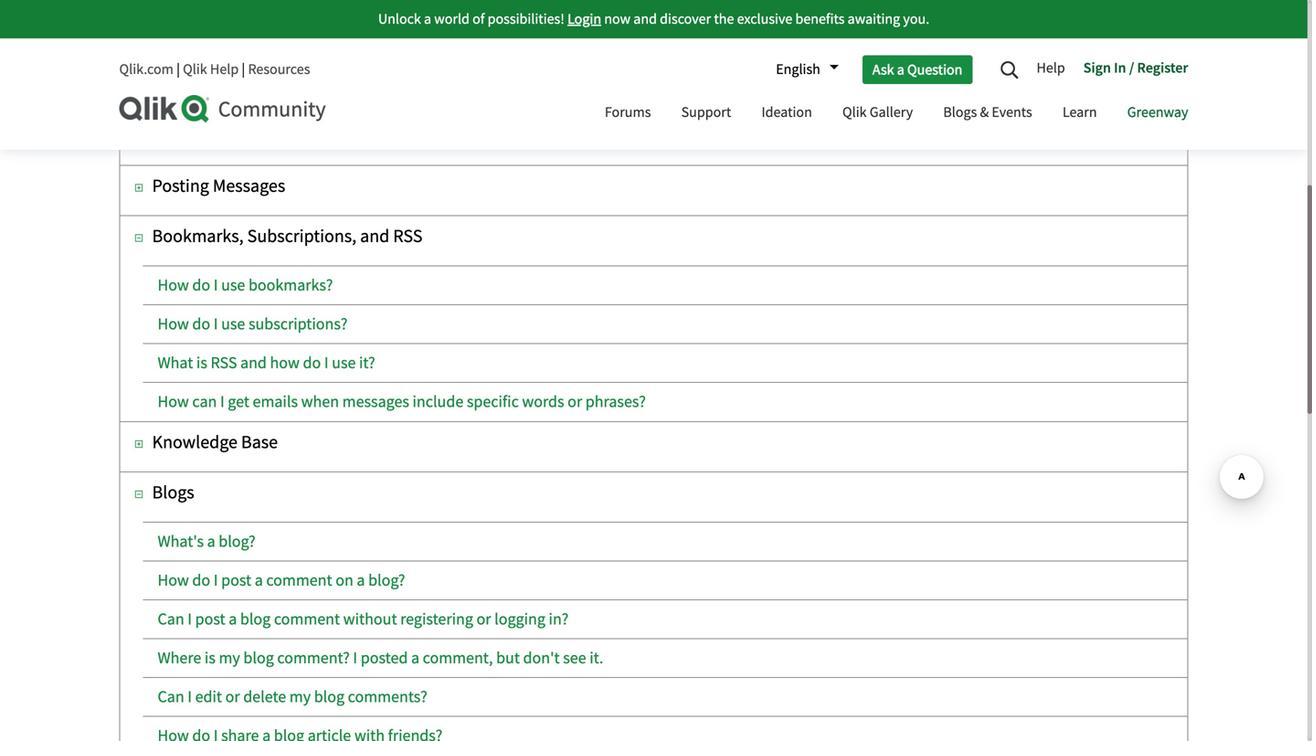 Task type: vqa. For each thing, say whether or not it's contained in the screenshot.
BLOGS for Blogs
yes



Task type: locate. For each thing, give the bounding box(es) containing it.
a left world
[[424, 10, 431, 28]]

how down bookmarks,
[[158, 274, 189, 296]]

is for where
[[205, 647, 216, 668]]

0 vertical spatial qlik
[[183, 60, 207, 79]]

qlik gallery
[[843, 103, 913, 122]]

menu bar
[[591, 87, 1202, 141]]

comment left the on
[[266, 570, 332, 591]]

how for how can i get emails when messages include specific words or phrases?
[[158, 391, 189, 412]]

ask
[[873, 60, 894, 79]]

how down what's
[[158, 570, 189, 591]]

3 how from the top
[[158, 391, 189, 412]]

blogs up what's
[[152, 480, 194, 504]]

| right qlik help link
[[242, 60, 245, 79]]

blogs inside popup button
[[943, 103, 977, 122]]

ideation button
[[748, 87, 826, 141]]

post
[[221, 570, 251, 591], [195, 609, 225, 630]]

1 vertical spatial list
[[120, 522, 1188, 741]]

and right subscriptions,
[[360, 224, 390, 248]]

0 vertical spatial use
[[221, 274, 245, 296]]

help left resources link
[[210, 60, 239, 79]]

base
[[241, 430, 278, 454]]

greenway link
[[1114, 87, 1202, 141]]

comment?
[[277, 647, 350, 668]]

but
[[496, 647, 520, 668]]

support button
[[668, 87, 745, 141]]

1 vertical spatial can
[[158, 686, 184, 707]]

1 vertical spatial comment
[[274, 609, 340, 630]]

1 horizontal spatial rss
[[393, 224, 423, 248]]

qlik left gallery
[[843, 103, 867, 122]]

can
[[158, 609, 184, 630], [158, 686, 184, 707]]

1 vertical spatial my
[[289, 686, 311, 707]]

4 how from the top
[[158, 570, 189, 591]]

1 vertical spatial blogs
[[152, 480, 194, 504]]

blog down "comment?"
[[314, 686, 345, 707]]

posted
[[361, 647, 408, 668]]

comment
[[266, 570, 332, 591], [274, 609, 340, 630]]

login
[[568, 10, 601, 28]]

1 list from the top
[[120, 265, 1188, 421]]

forums button
[[591, 87, 665, 141]]

world
[[434, 10, 470, 28]]

now
[[604, 10, 631, 28]]

blogs left &
[[943, 103, 977, 122]]

i up when
[[324, 352, 329, 373]]

how can i get emails when messages include specific words or phrases? button
[[158, 391, 646, 412]]

help left sign at the right of the page
[[1037, 58, 1065, 77]]

use up the "how do i use subscriptions?"
[[221, 274, 245, 296]]

2 how from the top
[[158, 313, 189, 334]]

specific
[[467, 391, 519, 412]]

the
[[714, 10, 734, 28]]

discover
[[660, 10, 711, 28]]

learn button
[[1049, 87, 1111, 141]]

qlik
[[183, 60, 207, 79], [843, 103, 867, 122]]

use for bookmarks?
[[221, 274, 245, 296]]

and right now
[[634, 10, 657, 28]]

0 vertical spatial blog?
[[219, 531, 256, 552]]

2 vertical spatial use
[[332, 352, 356, 373]]

include
[[413, 391, 464, 412]]

0 vertical spatial or
[[568, 391, 582, 412]]

sign
[[1084, 58, 1111, 77]]

use down how do i use bookmarks?
[[221, 313, 245, 334]]

1 horizontal spatial blogs
[[943, 103, 977, 122]]

how for how do i use subscriptions?
[[158, 313, 189, 334]]

0 vertical spatial can
[[158, 609, 184, 630]]

and left how
[[240, 352, 267, 373]]

/
[[1129, 58, 1134, 77]]

and inside "bookmarks, subscriptions, and rss" dropdown button
[[360, 224, 390, 248]]

subscriptions?
[[249, 313, 348, 334]]

1 horizontal spatial |
[[242, 60, 245, 79]]

blogs & events
[[943, 103, 1032, 122]]

blog?
[[219, 531, 256, 552], [368, 570, 405, 591]]

how
[[270, 352, 300, 373]]

2 vertical spatial and
[[240, 352, 267, 373]]

post up where
[[195, 609, 225, 630]]

blogs for blogs
[[152, 480, 194, 504]]

2 vertical spatial or
[[225, 686, 240, 707]]

community
[[218, 95, 326, 123]]

resources
[[248, 60, 310, 79]]

1 vertical spatial use
[[221, 313, 245, 334]]

do
[[192, 274, 210, 296], [192, 313, 210, 334], [303, 352, 321, 373], [192, 570, 210, 591]]

0 vertical spatial list
[[120, 265, 1188, 421]]

is
[[196, 352, 207, 373], [205, 647, 216, 668]]

messages
[[342, 391, 409, 412]]

do down what's a blog? dropdown button
[[192, 570, 210, 591]]

can i post a blog comment without registering or logging in? button
[[158, 609, 569, 630]]

login link
[[568, 10, 601, 28]]

in?
[[549, 609, 569, 630]]

i
[[214, 274, 218, 296], [214, 313, 218, 334], [324, 352, 329, 373], [220, 391, 225, 412], [214, 570, 218, 591], [188, 609, 192, 630], [353, 647, 357, 668], [188, 686, 192, 707]]

can i edit or delete my blog comments? button
[[158, 686, 427, 707]]

2 | from the left
[[242, 60, 245, 79]]

1 vertical spatial is
[[205, 647, 216, 668]]

&
[[980, 103, 989, 122]]

0 horizontal spatial qlik
[[183, 60, 207, 79]]

0 horizontal spatial blogs
[[152, 480, 194, 504]]

posting messages button
[[120, 166, 300, 206]]

is right what
[[196, 352, 207, 373]]

it.
[[590, 647, 603, 668]]

2 list from the top
[[120, 522, 1188, 741]]

1 vertical spatial and
[[360, 224, 390, 248]]

qlik image
[[119, 95, 211, 122]]

english button
[[767, 54, 839, 85]]

0 horizontal spatial and
[[240, 352, 267, 373]]

1 horizontal spatial qlik
[[843, 103, 867, 122]]

0 horizontal spatial rss
[[211, 352, 237, 373]]

blog? right the on
[[368, 570, 405, 591]]

| right qlik.com link
[[176, 60, 180, 79]]

a right the on
[[357, 570, 365, 591]]

2 can from the top
[[158, 686, 184, 707]]

how do i use bookmarks?
[[158, 274, 333, 296]]

what's
[[158, 531, 204, 552]]

0 vertical spatial rss
[[393, 224, 423, 248]]

list containing what's a blog?
[[120, 522, 1188, 741]]

1 horizontal spatial or
[[477, 609, 491, 630]]

what's a blog?
[[158, 531, 256, 552]]

use
[[221, 274, 245, 296], [221, 313, 245, 334], [332, 352, 356, 373]]

1 | from the left
[[176, 60, 180, 79]]

blog down how do i post a comment on a blog?
[[240, 609, 271, 630]]

do up what
[[192, 313, 210, 334]]

bookmarks,
[[152, 224, 244, 248]]

a
[[424, 10, 431, 28], [897, 60, 905, 79], [207, 531, 215, 552], [255, 570, 263, 591], [357, 570, 365, 591], [229, 609, 237, 630], [411, 647, 419, 668]]

get
[[228, 391, 249, 412]]

0 vertical spatial my
[[219, 647, 240, 668]]

blog
[[240, 609, 271, 630], [243, 647, 274, 668], [314, 686, 345, 707]]

what is rss and how do i use it?
[[158, 352, 375, 373]]

on
[[336, 570, 353, 591]]

list
[[120, 265, 1188, 421], [120, 522, 1188, 741]]

1 horizontal spatial and
[[360, 224, 390, 248]]

knowledge base button
[[120, 422, 292, 462]]

learn
[[1063, 103, 1097, 122]]

can left edit
[[158, 686, 184, 707]]

blogs for blogs & events
[[943, 103, 977, 122]]

my right delete
[[289, 686, 311, 707]]

blogs inside dropdown button
[[152, 480, 194, 504]]

don't
[[523, 647, 560, 668]]

awaiting
[[848, 10, 900, 28]]

see
[[563, 647, 586, 668]]

blog? right what's
[[219, 531, 256, 552]]

1 vertical spatial post
[[195, 609, 225, 630]]

use left it?
[[332, 352, 356, 373]]

comment for blog
[[274, 609, 340, 630]]

how do i use bookmarks? button
[[158, 274, 333, 296]]

how left can
[[158, 391, 189, 412]]

0 vertical spatial blogs
[[943, 103, 977, 122]]

2 horizontal spatial or
[[568, 391, 582, 412]]

greenway
[[1127, 103, 1188, 122]]

how do i use subscriptions?
[[158, 313, 348, 334]]

and
[[634, 10, 657, 28], [360, 224, 390, 248], [240, 352, 267, 373]]

or right words
[[568, 391, 582, 412]]

i left get
[[220, 391, 225, 412]]

or left logging
[[477, 609, 491, 630]]

post down what's a blog?
[[221, 570, 251, 591]]

0 vertical spatial comment
[[266, 570, 332, 591]]

my up edit
[[219, 647, 240, 668]]

comment up "comment?"
[[274, 609, 340, 630]]

0 horizontal spatial blog?
[[219, 531, 256, 552]]

a right ask
[[897, 60, 905, 79]]

0 horizontal spatial or
[[225, 686, 240, 707]]

how up what
[[158, 313, 189, 334]]

1 can from the top
[[158, 609, 184, 630]]

|
[[176, 60, 180, 79], [242, 60, 245, 79]]

1 vertical spatial qlik
[[843, 103, 867, 122]]

or right edit
[[225, 686, 240, 707]]

gallery
[[870, 103, 913, 122]]

0 horizontal spatial my
[[219, 647, 240, 668]]

resources link
[[248, 60, 310, 79]]

benefits
[[795, 10, 845, 28]]

is right where
[[205, 647, 216, 668]]

0 vertical spatial post
[[221, 570, 251, 591]]

posting messages
[[152, 174, 285, 198]]

2 horizontal spatial and
[[634, 10, 657, 28]]

1 horizontal spatial blog?
[[368, 570, 405, 591]]

can up where
[[158, 609, 184, 630]]

a right posted at the left of the page
[[411, 647, 419, 668]]

0 horizontal spatial |
[[176, 60, 180, 79]]

1 vertical spatial rss
[[211, 352, 237, 373]]

do down bookmarks,
[[192, 274, 210, 296]]

1 how from the top
[[158, 274, 189, 296]]

my
[[219, 647, 240, 668], [289, 686, 311, 707]]

how can i get emails when messages include specific words or phrases?
[[158, 391, 646, 412]]

list for blogs
[[120, 522, 1188, 741]]

it?
[[359, 352, 375, 373]]

bookmarks, subscriptions, and rss button
[[120, 216, 437, 256]]

0 vertical spatial is
[[196, 352, 207, 373]]

searching
[[152, 124, 228, 147]]

list containing how do i use bookmarks?
[[120, 265, 1188, 421]]

qlik right qlik.com link
[[183, 60, 207, 79]]

blog up delete
[[243, 647, 274, 668]]

rss
[[393, 224, 423, 248], [211, 352, 237, 373]]



Task type: describe. For each thing, give the bounding box(es) containing it.
i left posted at the left of the page
[[353, 647, 357, 668]]

blogs button
[[120, 472, 209, 512]]

delete
[[243, 686, 286, 707]]

can i edit or delete my blog comments?
[[158, 686, 427, 707]]

ideation
[[762, 103, 812, 122]]

a down how do i post a comment on a blog?
[[229, 609, 237, 630]]

do for bookmarks?
[[192, 274, 210, 296]]

how for how do i post a comment on a blog?
[[158, 570, 189, 591]]

exclusive
[[737, 10, 793, 28]]

i down what's a blog? dropdown button
[[214, 570, 218, 591]]

ask a question
[[873, 60, 963, 79]]

1 horizontal spatial help
[[1037, 58, 1065, 77]]

registering
[[400, 609, 473, 630]]

comment,
[[423, 647, 493, 668]]

when
[[301, 391, 339, 412]]

sign in / register link
[[1074, 52, 1188, 87]]

a down what's a blog?
[[255, 570, 263, 591]]

2 vertical spatial blog
[[314, 686, 345, 707]]

how do i post a comment on a blog? button
[[158, 570, 405, 591]]

edit
[[195, 686, 222, 707]]

1 vertical spatial blog?
[[368, 570, 405, 591]]

menu bar containing forums
[[591, 87, 1202, 141]]

0 vertical spatial blog
[[240, 609, 271, 630]]

i down bookmarks,
[[214, 274, 218, 296]]

events
[[992, 103, 1032, 122]]

qlik.com link
[[119, 60, 174, 79]]

comments?
[[348, 686, 427, 707]]

qlik help link
[[183, 60, 239, 79]]

1 vertical spatial or
[[477, 609, 491, 630]]

posting
[[152, 174, 209, 198]]

support
[[681, 103, 731, 122]]

subscriptions,
[[247, 224, 357, 248]]

bookmarks, subscriptions, and rss
[[152, 224, 423, 248]]

possibilities!
[[488, 10, 565, 28]]

i up where
[[188, 609, 192, 630]]

where is my blog comment? i posted a comment, but don't see it.
[[158, 647, 603, 668]]

how do i use subscriptions? button
[[158, 313, 348, 334]]

what is rss and how do i use it? button
[[158, 352, 375, 373]]

knowledge
[[152, 430, 238, 454]]

what's a blog? button
[[158, 531, 256, 552]]

i left edit
[[188, 686, 192, 707]]

unlock a world of possibilities! login now and discover the exclusive benefits awaiting you.
[[378, 10, 930, 28]]

can
[[192, 391, 217, 412]]

do for subscriptions?
[[192, 313, 210, 334]]

how for how do i use bookmarks?
[[158, 274, 189, 296]]

where is my blog comment? i posted a comment, but don't see it. button
[[158, 647, 603, 668]]

0 vertical spatial and
[[634, 10, 657, 28]]

blogs & events button
[[930, 87, 1046, 141]]

emails
[[253, 391, 298, 412]]

help link
[[1037, 52, 1074, 87]]

register
[[1137, 58, 1188, 77]]

0 horizontal spatial help
[[210, 60, 239, 79]]

qlik.com | qlik help | resources
[[119, 60, 310, 79]]

do for a
[[192, 570, 210, 591]]

1 horizontal spatial my
[[289, 686, 311, 707]]

is for what
[[196, 352, 207, 373]]

unlock
[[378, 10, 421, 28]]

list for bookmarks, subscriptions, and rss
[[120, 265, 1188, 421]]

where
[[158, 647, 201, 668]]

community link
[[119, 95, 573, 123]]

of
[[473, 10, 485, 28]]

english
[[776, 60, 821, 79]]

use for subscriptions?
[[221, 313, 245, 334]]

phrases?
[[586, 391, 646, 412]]

how do i post a comment on a blog?
[[158, 570, 405, 591]]

you.
[[903, 10, 930, 28]]

do right how
[[303, 352, 321, 373]]

comment for a
[[266, 570, 332, 591]]

messages
[[213, 174, 285, 198]]

i down how do i use bookmarks? dropdown button
[[214, 313, 218, 334]]

1 vertical spatial blog
[[243, 647, 274, 668]]

words
[[522, 391, 564, 412]]

can for can i edit or delete my blog comments?
[[158, 686, 184, 707]]

a right what's
[[207, 531, 215, 552]]

bookmarks?
[[249, 274, 333, 296]]

rss inside dropdown button
[[393, 224, 423, 248]]

sign in / register
[[1084, 58, 1188, 77]]

knowledge base
[[152, 430, 278, 454]]

ask a question link
[[863, 55, 973, 84]]

forums
[[605, 103, 651, 122]]

in
[[1114, 58, 1126, 77]]

qlik.com
[[119, 60, 174, 79]]

can for can i post a blog comment without registering or logging in?
[[158, 609, 184, 630]]

logging
[[494, 609, 545, 630]]

qlik gallery link
[[829, 87, 927, 141]]



